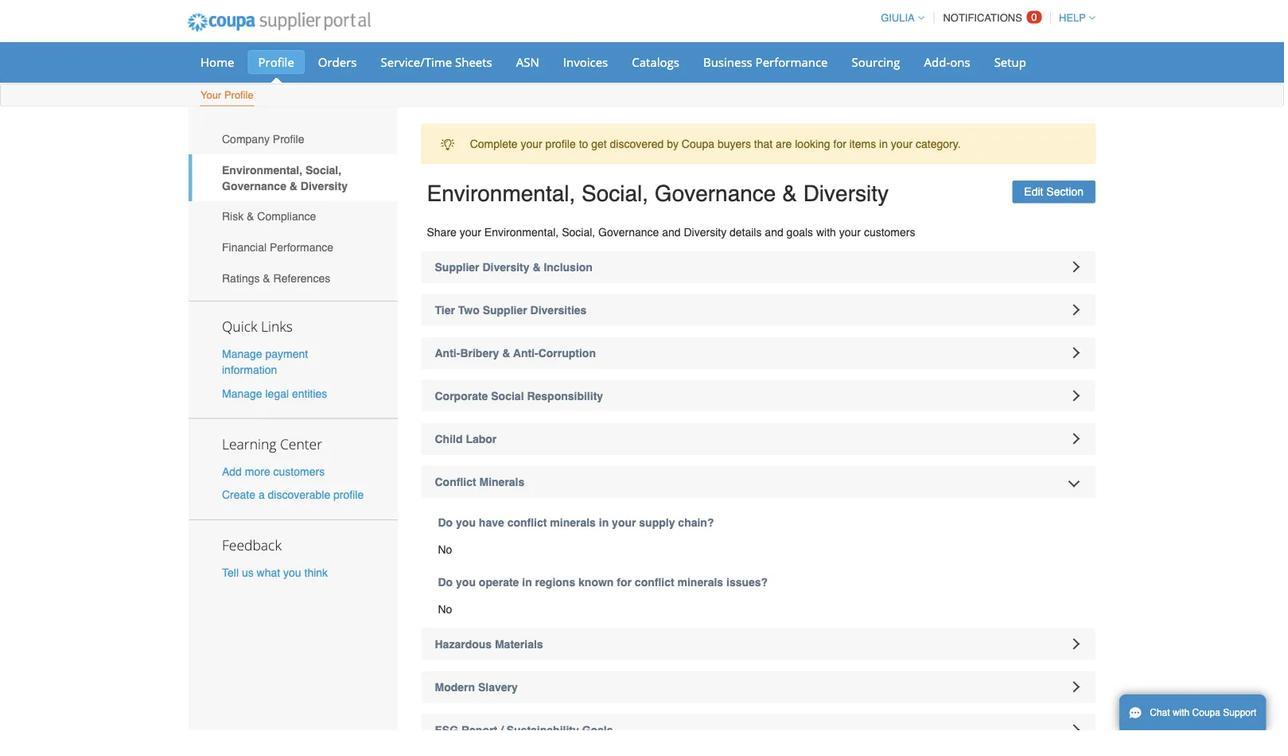 Task type: locate. For each thing, give the bounding box(es) containing it.
diversity up tier two supplier diversities
[[483, 261, 530, 273]]

manage
[[222, 348, 262, 361], [222, 387, 262, 400]]

links
[[261, 317, 293, 336]]

in left the supply
[[599, 516, 609, 529]]

your right complete at the top of the page
[[521, 137, 543, 150]]

1 vertical spatial conflict
[[635, 576, 675, 589]]

1 vertical spatial in
[[599, 516, 609, 529]]

1 vertical spatial profile
[[334, 489, 364, 501]]

tier two supplier diversities
[[435, 304, 587, 316]]

profile up environmental, social, governance & diversity link
[[273, 133, 304, 146]]

profile down coupa supplier portal image
[[258, 54, 294, 70]]

1 horizontal spatial for
[[834, 137, 847, 150]]

bribery
[[460, 347, 499, 359]]

profile
[[546, 137, 576, 150], [334, 489, 364, 501]]

manage payment information
[[222, 348, 308, 377]]

create a discoverable profile
[[222, 489, 364, 501]]

with right chat
[[1173, 708, 1190, 719]]

in right items
[[880, 137, 888, 150]]

corporate social responsibility
[[435, 390, 603, 402]]

navigation containing notifications 0
[[874, 2, 1096, 33]]

minerals left issues?
[[678, 576, 724, 589]]

discoverable
[[268, 489, 330, 501]]

performance
[[756, 54, 828, 70], [270, 241, 334, 254]]

0 horizontal spatial with
[[817, 226, 836, 238]]

0 horizontal spatial coupa
[[682, 137, 715, 150]]

and left "details"
[[662, 226, 681, 238]]

1 manage from the top
[[222, 348, 262, 361]]

1 horizontal spatial in
[[599, 516, 609, 529]]

0 horizontal spatial customers
[[273, 465, 325, 478]]

0 vertical spatial no
[[438, 543, 452, 556]]

corporate
[[435, 390, 488, 402]]

0 horizontal spatial in
[[522, 576, 532, 589]]

& up goals
[[783, 181, 797, 206]]

get
[[592, 137, 607, 150]]

child labor button
[[421, 423, 1096, 455]]

you right what
[[283, 567, 301, 579]]

home link
[[190, 50, 245, 74]]

0 horizontal spatial and
[[662, 226, 681, 238]]

diversity inside "supplier diversity & inclusion" dropdown button
[[483, 261, 530, 273]]

complete your profile to get discovered by coupa buyers that are looking for items in your category. alert
[[421, 124, 1096, 164]]

discovered
[[610, 137, 664, 150]]

1 vertical spatial social,
[[582, 181, 649, 206]]

0 vertical spatial coupa
[[682, 137, 715, 150]]

supplier down share
[[435, 261, 480, 273]]

your
[[201, 89, 222, 101]]

risk & compliance
[[222, 210, 316, 223]]

edit section link
[[1013, 181, 1096, 203]]

manage inside the 'manage payment information'
[[222, 348, 262, 361]]

invoices
[[563, 54, 608, 70]]

1 horizontal spatial supplier
[[483, 304, 527, 316]]

1 vertical spatial minerals
[[678, 576, 724, 589]]

service/time sheets
[[381, 54, 492, 70]]

0 vertical spatial with
[[817, 226, 836, 238]]

think
[[304, 567, 328, 579]]

& inside 'link'
[[247, 210, 254, 223]]

share your environmental, social, governance and diversity details and goals with your customers
[[427, 226, 916, 238]]

& left inclusion
[[533, 261, 541, 273]]

business
[[704, 54, 753, 70]]

manage payment information link
[[222, 348, 308, 377]]

tier two supplier diversities heading
[[421, 294, 1096, 326]]

& right ratings at the top
[[263, 272, 270, 285]]

setup
[[995, 54, 1027, 70]]

1 horizontal spatial customers
[[864, 226, 916, 238]]

2 manage from the top
[[222, 387, 262, 400]]

environmental, down company profile
[[222, 164, 303, 176]]

profile left to
[[546, 137, 576, 150]]

1 vertical spatial profile
[[224, 89, 254, 101]]

2 anti- from the left
[[513, 347, 539, 359]]

& inside environmental, social, governance & diversity
[[290, 179, 298, 192]]

0 vertical spatial manage
[[222, 348, 262, 361]]

profile inside "link"
[[224, 89, 254, 101]]

coupa left support
[[1193, 708, 1221, 719]]

anti-bribery & anti-corruption heading
[[421, 337, 1096, 369]]

do for do you have conflict minerals in your supply chain?
[[438, 516, 453, 529]]

modern slavery heading
[[421, 671, 1096, 703]]

0 vertical spatial do
[[438, 516, 453, 529]]

profile for company profile
[[273, 133, 304, 146]]

with inside chat with coupa support button
[[1173, 708, 1190, 719]]

conflict minerals
[[435, 476, 525, 488]]

1 do from the top
[[438, 516, 453, 529]]

invoices link
[[553, 50, 619, 74]]

anti- up 'corporate social responsibility'
[[513, 347, 539, 359]]

do for do you operate in regions known for conflict minerals issues?
[[438, 576, 453, 589]]

social, down company profile link
[[306, 164, 342, 176]]

social, up inclusion
[[562, 226, 596, 238]]

1 vertical spatial for
[[617, 576, 632, 589]]

diversity up risk & compliance 'link'
[[301, 179, 348, 192]]

2 do from the top
[[438, 576, 453, 589]]

child
[[435, 433, 463, 445]]

for left items
[[834, 137, 847, 150]]

profile right your
[[224, 89, 254, 101]]

1 vertical spatial customers
[[273, 465, 325, 478]]

share
[[427, 226, 457, 238]]

minerals
[[550, 516, 596, 529], [678, 576, 724, 589]]

diversity left "details"
[[684, 226, 727, 238]]

social, down get
[[582, 181, 649, 206]]

ratings & references
[[222, 272, 330, 285]]

your profile
[[201, 89, 254, 101]]

you left operate
[[456, 576, 476, 589]]

& right 'bribery'
[[502, 347, 511, 359]]

company
[[222, 133, 270, 146]]

1 vertical spatial performance
[[270, 241, 334, 254]]

navigation
[[874, 2, 1096, 33]]

environmental, down complete at the top of the page
[[427, 181, 576, 206]]

you left have
[[456, 516, 476, 529]]

1 horizontal spatial with
[[1173, 708, 1190, 719]]

your
[[521, 137, 543, 150], [891, 137, 913, 150], [460, 226, 482, 238], [840, 226, 861, 238], [612, 516, 636, 529]]

2 vertical spatial profile
[[273, 133, 304, 146]]

manage up information
[[222, 348, 262, 361]]

edit section
[[1025, 186, 1084, 198]]

do
[[438, 516, 453, 529], [438, 576, 453, 589]]

1 vertical spatial with
[[1173, 708, 1190, 719]]

no up hazardous
[[438, 603, 452, 616]]

environmental, social, governance & diversity
[[222, 164, 348, 192], [427, 181, 889, 206]]

heading
[[421, 714, 1096, 732]]

conflict right known
[[635, 576, 675, 589]]

& up risk & compliance 'link'
[[290, 179, 298, 192]]

coupa
[[682, 137, 715, 150], [1193, 708, 1221, 719]]

asn
[[516, 54, 539, 70]]

governance
[[222, 179, 286, 192], [655, 181, 776, 206], [599, 226, 659, 238]]

environmental, up supplier diversity & inclusion
[[485, 226, 559, 238]]

& right risk
[[247, 210, 254, 223]]

1 vertical spatial manage
[[222, 387, 262, 400]]

0
[[1032, 11, 1038, 23]]

add-
[[925, 54, 951, 70]]

1 vertical spatial supplier
[[483, 304, 527, 316]]

financial performance
[[222, 241, 334, 254]]

0 horizontal spatial supplier
[[435, 261, 480, 273]]

do down conflict
[[438, 516, 453, 529]]

1 vertical spatial coupa
[[1193, 708, 1221, 719]]

performance up references
[[270, 241, 334, 254]]

edit
[[1025, 186, 1044, 198]]

1 horizontal spatial and
[[765, 226, 784, 238]]

risk
[[222, 210, 244, 223]]

1 horizontal spatial conflict
[[635, 576, 675, 589]]

0 vertical spatial performance
[[756, 54, 828, 70]]

for right known
[[617, 576, 632, 589]]

0 vertical spatial social,
[[306, 164, 342, 176]]

manage down information
[[222, 387, 262, 400]]

orders link
[[308, 50, 367, 74]]

details
[[730, 226, 762, 238]]

tell us what you think
[[222, 567, 328, 579]]

1 horizontal spatial anti-
[[513, 347, 539, 359]]

1 horizontal spatial coupa
[[1193, 708, 1221, 719]]

items
[[850, 137, 877, 150]]

and
[[662, 226, 681, 238], [765, 226, 784, 238]]

add-ons
[[925, 54, 971, 70]]

0 vertical spatial supplier
[[435, 261, 480, 273]]

1 horizontal spatial minerals
[[678, 576, 724, 589]]

do you have conflict minerals in your supply chain?
[[438, 516, 714, 529]]

environmental, social, governance & diversity up share your environmental, social, governance and diversity details and goals with your customers
[[427, 181, 889, 206]]

what
[[257, 567, 280, 579]]

1 vertical spatial do
[[438, 576, 453, 589]]

0 vertical spatial for
[[834, 137, 847, 150]]

learning
[[222, 435, 277, 453]]

0 vertical spatial customers
[[864, 226, 916, 238]]

do left operate
[[438, 576, 453, 589]]

diversities
[[531, 304, 587, 316]]

no down conflict
[[438, 543, 452, 556]]

risk & compliance link
[[189, 201, 398, 232]]

anti- down tier
[[435, 347, 460, 359]]

1 vertical spatial environmental,
[[427, 181, 576, 206]]

in right operate
[[522, 576, 532, 589]]

0 horizontal spatial anti-
[[435, 347, 460, 359]]

add more customers
[[222, 465, 325, 478]]

hazardous materials heading
[[421, 628, 1096, 660]]

inclusion
[[544, 261, 593, 273]]

0 horizontal spatial performance
[[270, 241, 334, 254]]

conflict
[[508, 516, 547, 529], [635, 576, 675, 589]]

0 vertical spatial profile
[[546, 137, 576, 150]]

manage legal entities
[[222, 387, 327, 400]]

coupa right by
[[682, 137, 715, 150]]

1 vertical spatial no
[[438, 603, 452, 616]]

1 horizontal spatial performance
[[756, 54, 828, 70]]

2 vertical spatial in
[[522, 576, 532, 589]]

profile
[[258, 54, 294, 70], [224, 89, 254, 101], [273, 133, 304, 146]]

2 horizontal spatial in
[[880, 137, 888, 150]]

conflict right have
[[508, 516, 547, 529]]

&
[[290, 179, 298, 192], [783, 181, 797, 206], [247, 210, 254, 223], [533, 261, 541, 273], [263, 272, 270, 285], [502, 347, 511, 359]]

help
[[1059, 12, 1087, 24]]

environmental, social, governance & diversity up compliance
[[222, 164, 348, 192]]

supply
[[639, 516, 675, 529]]

and left goals
[[765, 226, 784, 238]]

chat with coupa support
[[1150, 708, 1257, 719]]

minerals up regions
[[550, 516, 596, 529]]

profile right discoverable
[[334, 489, 364, 501]]

1 horizontal spatial profile
[[546, 137, 576, 150]]

center
[[280, 435, 322, 453]]

performance right business
[[756, 54, 828, 70]]

1 anti- from the left
[[435, 347, 460, 359]]

0 horizontal spatial minerals
[[550, 516, 596, 529]]

with right goals
[[817, 226, 836, 238]]

your right share
[[460, 226, 482, 238]]

0 vertical spatial conflict
[[508, 516, 547, 529]]

0 vertical spatial environmental,
[[222, 164, 303, 176]]

environmental,
[[222, 164, 303, 176], [427, 181, 576, 206], [485, 226, 559, 238]]

performance for business performance
[[756, 54, 828, 70]]

supplier diversity & inclusion button
[[421, 251, 1096, 283]]

social, inside environmental, social, governance & diversity
[[306, 164, 342, 176]]

& inside dropdown button
[[533, 261, 541, 273]]

0 vertical spatial in
[[880, 137, 888, 150]]

supplier right "two"
[[483, 304, 527, 316]]

anti-
[[435, 347, 460, 359], [513, 347, 539, 359]]



Task type: describe. For each thing, give the bounding box(es) containing it.
service/time sheets link
[[371, 50, 503, 74]]

profile for your profile
[[224, 89, 254, 101]]

modern
[[435, 681, 475, 694]]

2 vertical spatial social,
[[562, 226, 596, 238]]

catalogs
[[632, 54, 680, 70]]

create
[[222, 489, 256, 501]]

notifications
[[944, 12, 1023, 24]]

payment
[[265, 348, 308, 361]]

child labor
[[435, 433, 497, 445]]

by
[[667, 137, 679, 150]]

conflict minerals heading
[[421, 466, 1096, 498]]

environmental, inside environmental, social, governance & diversity
[[222, 164, 303, 176]]

child labor heading
[[421, 423, 1096, 455]]

in inside complete your profile to get discovered by coupa buyers that are looking for items in your category. alert
[[880, 137, 888, 150]]

anti-bribery & anti-corruption
[[435, 347, 596, 359]]

references
[[273, 272, 330, 285]]

1 horizontal spatial environmental, social, governance & diversity
[[427, 181, 889, 206]]

slavery
[[478, 681, 518, 694]]

sourcing link
[[842, 50, 911, 74]]

category.
[[916, 137, 961, 150]]

quick links
[[222, 317, 293, 336]]

buyers
[[718, 137, 751, 150]]

profile link
[[248, 50, 305, 74]]

have
[[479, 516, 504, 529]]

supplier diversity & inclusion
[[435, 261, 593, 273]]

quick
[[222, 317, 257, 336]]

section
[[1047, 186, 1084, 198]]

ratings & references link
[[189, 263, 398, 294]]

sheets
[[455, 54, 492, 70]]

diversity down items
[[804, 181, 889, 206]]

0 horizontal spatial environmental, social, governance & diversity
[[222, 164, 348, 192]]

manage for manage payment information
[[222, 348, 262, 361]]

you for do you operate in regions known for conflict minerals issues?
[[456, 576, 476, 589]]

your profile link
[[200, 86, 254, 106]]

coupa inside button
[[1193, 708, 1221, 719]]

create a discoverable profile link
[[222, 489, 364, 501]]

company profile
[[222, 133, 304, 146]]

2 and from the left
[[765, 226, 784, 238]]

2 vertical spatial environmental,
[[485, 226, 559, 238]]

operate
[[479, 576, 519, 589]]

tier two supplier diversities button
[[421, 294, 1096, 326]]

regions
[[535, 576, 576, 589]]

1 and from the left
[[662, 226, 681, 238]]

a
[[259, 489, 265, 501]]

0 horizontal spatial conflict
[[508, 516, 547, 529]]

known
[[579, 576, 614, 589]]

social
[[491, 390, 524, 402]]

complete your profile to get discovered by coupa buyers that are looking for items in your category.
[[470, 137, 961, 150]]

chat with coupa support button
[[1120, 695, 1267, 732]]

asn link
[[506, 50, 550, 74]]

2 no from the top
[[438, 603, 452, 616]]

financial
[[222, 241, 267, 254]]

add-ons link
[[914, 50, 981, 74]]

us
[[242, 567, 254, 579]]

your right goals
[[840, 226, 861, 238]]

issues?
[[727, 576, 768, 589]]

tier
[[435, 304, 455, 316]]

performance for financial performance
[[270, 241, 334, 254]]

modern slavery
[[435, 681, 518, 694]]

manage for manage legal entities
[[222, 387, 262, 400]]

giulia link
[[874, 12, 925, 24]]

0 vertical spatial profile
[[258, 54, 294, 70]]

home
[[201, 54, 234, 70]]

business performance link
[[693, 50, 839, 74]]

hazardous materials
[[435, 638, 543, 651]]

support
[[1224, 708, 1257, 719]]

company profile link
[[189, 124, 398, 155]]

tell us what you think button
[[222, 565, 328, 581]]

catalogs link
[[622, 50, 690, 74]]

orders
[[318, 54, 357, 70]]

coupa supplier portal image
[[177, 2, 382, 42]]

that
[[754, 137, 773, 150]]

materials
[[495, 638, 543, 651]]

& inside 'dropdown button'
[[502, 347, 511, 359]]

looking
[[795, 137, 831, 150]]

ons
[[951, 54, 971, 70]]

two
[[458, 304, 480, 316]]

supplier inside "heading"
[[483, 304, 527, 316]]

add
[[222, 465, 242, 478]]

ratings
[[222, 272, 260, 285]]

chain?
[[678, 516, 714, 529]]

your left the supply
[[612, 516, 636, 529]]

chat
[[1150, 708, 1171, 719]]

supplier inside heading
[[435, 261, 480, 273]]

more
[[245, 465, 270, 478]]

financial performance link
[[189, 232, 398, 263]]

0 horizontal spatial profile
[[334, 489, 364, 501]]

hazardous
[[435, 638, 492, 651]]

0 horizontal spatial for
[[617, 576, 632, 589]]

labor
[[466, 433, 497, 445]]

feedback
[[222, 536, 282, 555]]

notifications 0
[[944, 11, 1038, 24]]

your left category.
[[891, 137, 913, 150]]

diversity inside environmental, social, governance & diversity
[[301, 179, 348, 192]]

do you operate in regions known for conflict minerals issues?
[[438, 576, 768, 589]]

you for do you have conflict minerals in your supply chain?
[[456, 516, 476, 529]]

service/time
[[381, 54, 452, 70]]

1 no from the top
[[438, 543, 452, 556]]

0 vertical spatial minerals
[[550, 516, 596, 529]]

profile inside alert
[[546, 137, 576, 150]]

corporate social responsibility heading
[[421, 380, 1096, 412]]

minerals
[[480, 476, 525, 488]]

for inside alert
[[834, 137, 847, 150]]

manage legal entities link
[[222, 387, 327, 400]]

giulia
[[881, 12, 915, 24]]

complete
[[470, 137, 518, 150]]

you inside 'button'
[[283, 567, 301, 579]]

compliance
[[257, 210, 316, 223]]

coupa inside alert
[[682, 137, 715, 150]]

supplier diversity & inclusion heading
[[421, 251, 1096, 283]]

modern slavery button
[[421, 671, 1096, 703]]

to
[[579, 137, 588, 150]]

responsibility
[[527, 390, 603, 402]]

corporate social responsibility button
[[421, 380, 1096, 412]]

governance inside environmental, social, governance & diversity
[[222, 179, 286, 192]]



Task type: vqa. For each thing, say whether or not it's contained in the screenshot.
ABILITY
no



